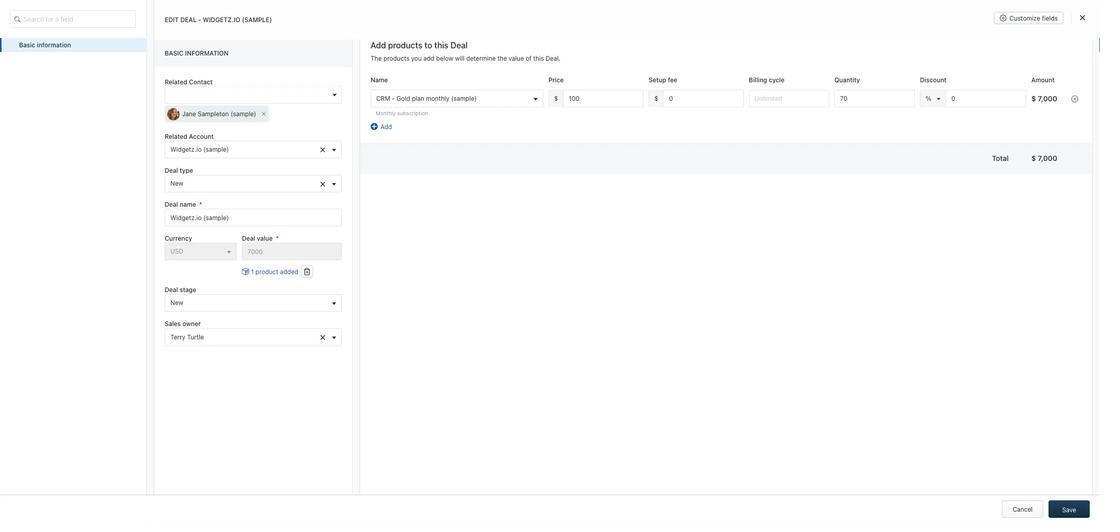 Task type: describe. For each thing, give the bounding box(es) containing it.
quote management apps
[[64, 325, 148, 333]]

new for type
[[170, 180, 183, 187]]

new button
[[165, 295, 342, 312]]

jane sampleton (sample)
[[182, 110, 256, 118]]

product
[[256, 268, 278, 276]]

%
[[926, 95, 932, 102]]

monthly
[[376, 110, 396, 116]]

show
[[163, 57, 179, 65]]

cycle
[[769, 77, 785, 84]]

search image
[[14, 15, 25, 24]]

turtle
[[187, 334, 204, 341]]

related contact
[[165, 78, 213, 85]]

0 vertical spatial products
[[388, 41, 423, 50]]

related account
[[165, 133, 214, 140]]

add for add
[[381, 123, 392, 130]]

add products to this deal the products you add below will determine the value of this deal.
[[371, 41, 561, 62]]

0 horizontal spatial basic
[[19, 41, 35, 49]]

owner
[[183, 321, 201, 328]]

× button
[[259, 106, 269, 122]]

0 vertical spatial information
[[37, 41, 71, 49]]

fields
[[1042, 14, 1058, 22]]

project
[[64, 367, 88, 376]]

deal for deal type
[[165, 167, 178, 174]]

sales owner
[[165, 321, 201, 328]]

1 product added
[[251, 268, 299, 276]]

0 horizontal spatial value
[[257, 235, 273, 242]]

of
[[526, 55, 532, 62]]

$ right total at the top right
[[1032, 154, 1036, 162]]

apps for project management apps
[[135, 367, 151, 376]]

Start typing... text field
[[165, 209, 342, 227]]

Search your CRM... text field
[[45, 25, 148, 42]]

cancel
[[1013, 506, 1033, 513]]

monthly subscription
[[376, 110, 428, 116]]

deal for deal name *
[[165, 201, 178, 208]]

* for deal name *
[[199, 201, 202, 208]]

1 7,000 from the top
[[1038, 94, 1058, 103]]

- inside button
[[392, 95, 395, 102]]

* for deal value *
[[276, 235, 279, 242]]

you
[[411, 55, 422, 62]]

type
[[180, 167, 193, 174]]

crm
[[376, 95, 390, 102]]

customize fields
[[1010, 14, 1058, 22]]

setup
[[649, 77, 667, 84]]

value inside add products to this deal the products you add below will determine the value of this deal.
[[509, 55, 524, 62]]

quote
[[64, 325, 85, 333]]

plan
[[412, 95, 424, 102]]

manage team members button
[[993, 81, 1083, 99]]

manage
[[1009, 86, 1032, 94]]

quantity
[[835, 77, 860, 84]]

edit
[[165, 16, 179, 23]]

deal.
[[546, 55, 561, 62]]

1 vertical spatial products
[[384, 55, 410, 62]]

crm - gold plan monthly (sample)
[[376, 95, 477, 102]]

discount
[[920, 77, 947, 84]]

deal
[[181, 16, 197, 23]]

1 vertical spatial basic information
[[165, 50, 229, 57]]

usd button
[[165, 243, 237, 261]]

$ down price
[[554, 95, 558, 102]]

project management apps
[[64, 367, 151, 376]]

sales
[[165, 321, 181, 328]]

edit deal - widgetz.io (sample)
[[165, 16, 272, 23]]

basic information link
[[0, 38, 146, 52]]

deal for deal value *
[[242, 235, 255, 242]]

members
[[1050, 86, 1077, 94]]

payment and billing apps
[[64, 346, 147, 355]]

0 vertical spatial widgetz.io (sample)
[[84, 56, 153, 65]]

new for stage
[[170, 300, 183, 307]]

dialog containing ×
[[0, 0, 1101, 524]]

$ down manage team members
[[1032, 94, 1036, 103]]

fee
[[668, 77, 678, 84]]

deal team
[[335, 81, 377, 92]]

close image
[[1081, 14, 1086, 20]]

× for sales owner
[[320, 331, 326, 343]]

jane
[[182, 110, 196, 118]]

customize fields button
[[995, 12, 1064, 24]]

deal for deal team
[[335, 81, 354, 92]]

cancel button
[[1003, 501, 1044, 519]]

1
[[251, 268, 254, 276]]

team for manage
[[1033, 86, 1048, 94]]

contact
[[189, 78, 213, 85]]

crm - gold plan monthly (sample) button
[[371, 90, 544, 107]]

manage team members
[[1009, 86, 1077, 94]]



Task type: locate. For each thing, give the bounding box(es) containing it.
2 related from the top
[[165, 133, 187, 140]]

team
[[356, 81, 377, 92], [1033, 86, 1048, 94]]

0 horizontal spatial information
[[37, 41, 71, 49]]

basic information down search 'image'
[[19, 41, 71, 49]]

deal
[[451, 41, 468, 50], [335, 81, 354, 92], [165, 167, 178, 174], [165, 201, 178, 208], [242, 235, 255, 242], [165, 287, 178, 294]]

the
[[371, 55, 382, 62]]

*
[[199, 201, 202, 208], [276, 235, 279, 242]]

management
[[87, 325, 130, 333], [90, 367, 133, 376]]

widgetz.io (sample) down account
[[170, 146, 229, 153]]

1 vertical spatial new
[[170, 300, 183, 307]]

1 horizontal spatial widgetz.io (sample)
[[170, 146, 229, 153]]

0 horizontal spatial this
[[435, 41, 449, 50]]

add up the
[[371, 41, 386, 50]]

0 vertical spatial new
[[170, 180, 183, 187]]

0 horizontal spatial -
[[198, 16, 201, 23]]

and
[[95, 346, 108, 355]]

widgetz.io right deal
[[203, 16, 240, 23]]

terry
[[170, 334, 185, 341]]

$ 7,000 right total at the top right
[[1032, 154, 1058, 162]]

widgetz.io (sample) down the search your crm... text field on the top left of page
[[84, 56, 153, 65]]

save button
[[1049, 501, 1090, 519]]

summary
[[195, 57, 222, 65]]

1 vertical spatial related
[[165, 133, 187, 140]]

team up crm
[[356, 81, 377, 92]]

subscription
[[397, 110, 428, 116]]

determine
[[466, 55, 496, 62]]

management down payment and billing apps
[[90, 367, 133, 376]]

0 vertical spatial value
[[509, 55, 524, 62]]

× for related account
[[320, 143, 326, 155]]

information
[[37, 41, 71, 49], [185, 50, 229, 57]]

1 horizontal spatial basic
[[165, 50, 184, 57]]

will
[[455, 55, 465, 62]]

team inside button
[[1033, 86, 1048, 94]]

to
[[425, 41, 432, 50]]

2 vertical spatial apps
[[135, 367, 151, 376]]

related left account
[[165, 133, 187, 140]]

new down the deal stage
[[170, 300, 183, 307]]

price
[[549, 77, 564, 84]]

2 7,000 from the top
[[1038, 154, 1058, 162]]

1 vertical spatial value
[[257, 235, 273, 242]]

apps right billing
[[131, 346, 147, 355]]

2 vertical spatial widgetz.io
[[170, 146, 202, 153]]

1 horizontal spatial team
[[1033, 86, 1048, 94]]

$ down setup
[[655, 95, 659, 102]]

value left of
[[509, 55, 524, 62]]

add for add products to this deal the products you add below will determine the value of this deal.
[[371, 41, 386, 50]]

1 related from the top
[[165, 78, 187, 85]]

apps left sales on the bottom left of the page
[[132, 325, 148, 333]]

save
[[1063, 507, 1077, 514]]

related for related account
[[165, 133, 187, 140]]

1 horizontal spatial basic information
[[165, 50, 229, 57]]

0 horizontal spatial widgetz.io
[[84, 56, 121, 65]]

add
[[371, 41, 386, 50], [381, 123, 392, 130]]

this
[[435, 41, 449, 50], [534, 55, 544, 62]]

related for related contact
[[165, 78, 187, 85]]

0 vertical spatial basic
[[19, 41, 35, 49]]

1 $ 7,000 from the top
[[1032, 94, 1058, 103]]

this right of
[[534, 55, 544, 62]]

-
[[198, 16, 201, 23], [392, 95, 395, 102]]

2 horizontal spatial widgetz.io
[[203, 16, 240, 23]]

apps down payment and billing apps
[[135, 367, 151, 376]]

0 horizontal spatial widgetz.io (sample)
[[84, 56, 153, 65]]

0 horizontal spatial basic information
[[19, 41, 71, 49]]

sampleton
[[198, 110, 229, 118]]

team down amount
[[1033, 86, 1048, 94]]

- left gold
[[392, 95, 395, 102]]

* down start typing... text box
[[276, 235, 279, 242]]

Unlimited number field
[[749, 90, 830, 107]]

usd
[[170, 248, 183, 255]]

None search field
[[10, 10, 136, 28]]

deal value *
[[242, 235, 279, 242]]

$ 7,000
[[1032, 94, 1058, 103], [1032, 154, 1058, 162]]

widgetz.io
[[203, 16, 240, 23], [84, 56, 121, 65], [170, 146, 202, 153]]

1 vertical spatial widgetz.io
[[84, 56, 121, 65]]

× inside button
[[262, 108, 267, 118]]

dialog
[[0, 0, 1101, 524]]

payment
[[64, 346, 93, 355]]

deal name *
[[165, 201, 202, 208]]

add down the monthly
[[381, 123, 392, 130]]

this right the "to"
[[435, 41, 449, 50]]

customize
[[1010, 14, 1041, 22]]

1 vertical spatial basic
[[165, 50, 184, 57]]

widgetz.io down related account
[[170, 146, 202, 153]]

1 new from the top
[[170, 180, 183, 187]]

terry turtle
[[170, 334, 204, 341]]

1 horizontal spatial -
[[392, 95, 395, 102]]

add
[[424, 55, 435, 62]]

1 horizontal spatial this
[[534, 55, 544, 62]]

Search for a field text field
[[10, 10, 136, 28]]

added
[[280, 268, 299, 276]]

related
[[165, 78, 187, 85], [165, 133, 187, 140]]

0 horizontal spatial *
[[199, 201, 202, 208]]

total
[[993, 154, 1009, 162]]

0 vertical spatial management
[[87, 325, 130, 333]]

0 vertical spatial *
[[199, 201, 202, 208]]

setup fee
[[649, 77, 678, 84]]

gold
[[397, 95, 410, 102]]

basic down search 'image'
[[19, 41, 35, 49]]

0 horizontal spatial team
[[356, 81, 377, 92]]

1 vertical spatial add
[[381, 123, 392, 130]]

7,000 right total at the top right
[[1038, 154, 1058, 162]]

below
[[436, 55, 454, 62]]

widgetz.io down the search your crm... text field on the top left of page
[[84, 56, 121, 65]]

basic information up show deal summary
[[165, 50, 229, 57]]

0 vertical spatial this
[[435, 41, 449, 50]]

1 horizontal spatial widgetz.io
[[170, 146, 202, 153]]

1 vertical spatial 7,000
[[1038, 154, 1058, 162]]

0 vertical spatial add
[[371, 41, 386, 50]]

7,000
[[1038, 94, 1058, 103], [1038, 154, 1058, 162]]

0 vertical spatial related
[[165, 78, 187, 85]]

2 $ 7,000 from the top
[[1032, 154, 1058, 162]]

$
[[1032, 94, 1036, 103], [554, 95, 558, 102], [655, 95, 659, 102], [1032, 154, 1036, 162]]

% button
[[926, 95, 941, 102]]

$ 7,000 down manage team members
[[1032, 94, 1058, 103]]

1 vertical spatial apps
[[131, 346, 147, 355]]

new down deal type
[[170, 180, 183, 187]]

1 vertical spatial this
[[534, 55, 544, 62]]

related down show
[[165, 78, 187, 85]]

name
[[180, 201, 196, 208]]

deal
[[181, 57, 193, 65]]

products up you
[[388, 41, 423, 50]]

currency
[[165, 235, 192, 242]]

1 vertical spatial information
[[185, 50, 229, 57]]

1 horizontal spatial information
[[185, 50, 229, 57]]

1 product added link
[[242, 268, 299, 276]]

products
[[388, 41, 423, 50], [384, 55, 410, 62]]

1 vertical spatial widgetz.io (sample)
[[170, 146, 229, 153]]

2 new from the top
[[170, 300, 183, 307]]

1 horizontal spatial value
[[509, 55, 524, 62]]

basic
[[19, 41, 35, 49], [165, 50, 184, 57]]

show deal summary
[[163, 57, 222, 65]]

products left you
[[384, 55, 410, 62]]

- right deal
[[198, 16, 201, 23]]

0 vertical spatial -
[[198, 16, 201, 23]]

Enter value number field
[[563, 90, 644, 107], [664, 90, 744, 107], [835, 90, 915, 107], [946, 90, 1027, 107], [242, 243, 342, 261]]

× for deal type
[[320, 177, 326, 189]]

basic up show
[[165, 50, 184, 57]]

0 vertical spatial $ 7,000
[[1032, 94, 1058, 103]]

name
[[371, 77, 388, 84]]

(sample) inside button
[[451, 95, 477, 102]]

deal type
[[165, 167, 193, 174]]

value down start typing... text box
[[257, 235, 273, 242]]

add inside add products to this deal the products you add below will determine the value of this deal.
[[371, 41, 386, 50]]

management for project
[[90, 367, 133, 376]]

0 vertical spatial apps
[[132, 325, 148, 333]]

information up 'summary' at the top left of the page
[[185, 50, 229, 57]]

monthly
[[426, 95, 450, 102]]

team for deal
[[356, 81, 377, 92]]

deal for deal stage
[[165, 287, 178, 294]]

value
[[509, 55, 524, 62], [257, 235, 273, 242]]

0 vertical spatial widgetz.io
[[203, 16, 240, 23]]

1 vertical spatial $ 7,000
[[1032, 154, 1058, 162]]

1 horizontal spatial *
[[276, 235, 279, 242]]

the
[[498, 55, 507, 62]]

new
[[170, 180, 183, 187], [170, 300, 183, 307]]

7,000 down manage team members
[[1038, 94, 1058, 103]]

1 vertical spatial management
[[90, 367, 133, 376]]

deal stage
[[165, 287, 196, 294]]

information down search for a field text box
[[37, 41, 71, 49]]

amount
[[1032, 77, 1055, 84]]

apps
[[132, 325, 148, 333], [131, 346, 147, 355], [135, 367, 151, 376]]

0 vertical spatial 7,000
[[1038, 94, 1058, 103]]

×
[[262, 108, 267, 118], [320, 143, 326, 155], [320, 177, 326, 189], [320, 331, 326, 343]]

deal inside add products to this deal the products you add below will determine the value of this deal.
[[451, 41, 468, 50]]

(sample)
[[242, 16, 272, 23], [122, 56, 153, 65], [451, 95, 477, 102], [231, 110, 256, 118], [203, 146, 229, 153]]

billing
[[110, 346, 129, 355]]

None search field
[[165, 86, 342, 104]]

* right name
[[199, 201, 202, 208]]

1 vertical spatial *
[[276, 235, 279, 242]]

account
[[189, 133, 214, 140]]

mng settings image
[[304, 85, 311, 92]]

billing
[[749, 77, 768, 84]]

stage
[[180, 287, 196, 294]]

management up payment and billing apps
[[87, 325, 130, 333]]

1 vertical spatial -
[[392, 95, 395, 102]]

management for quote
[[87, 325, 130, 333]]

0 vertical spatial basic information
[[19, 41, 71, 49]]

apps for quote management apps
[[132, 325, 148, 333]]

new inside new button
[[170, 300, 183, 307]]

billing cycle
[[749, 77, 785, 84]]



Task type: vqa. For each thing, say whether or not it's contained in the screenshot.
Deal's TEAM
yes



